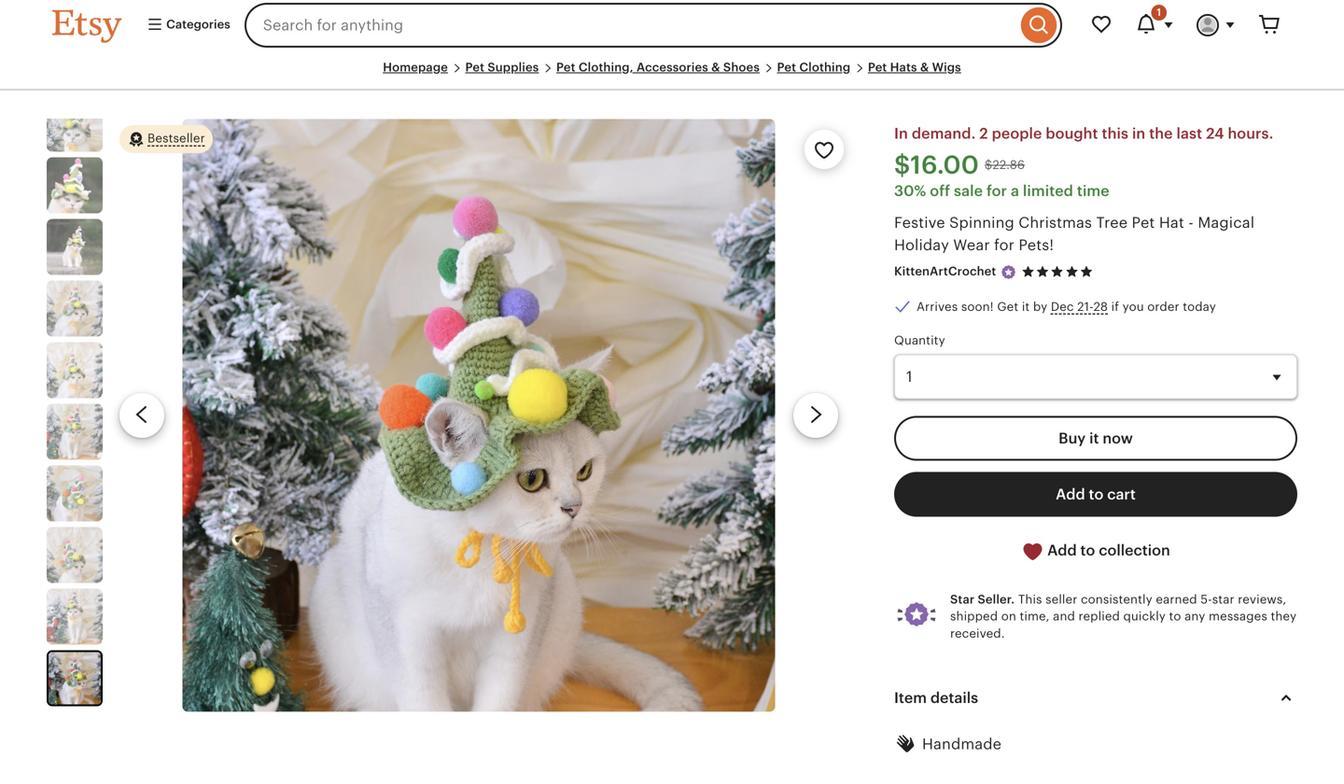 Task type: vqa. For each thing, say whether or not it's contained in the screenshot.
'Search for anything' text box
yes



Task type: locate. For each thing, give the bounding box(es) containing it.
festive spinning christmas tree pet hat magical holiday wear image 7 image
[[47, 466, 103, 522]]

this
[[1102, 125, 1129, 142]]

to left 'collection'
[[1081, 542, 1096, 559]]

if
[[1112, 300, 1120, 314]]

hats
[[891, 60, 918, 74]]

festive spinning christmas tree pet hat magical holiday wear image 10 image
[[182, 119, 776, 712], [49, 652, 101, 705]]

0 vertical spatial add
[[1056, 486, 1086, 503]]

add left cart
[[1056, 486, 1086, 503]]

& left shoes
[[712, 60, 721, 74]]

0 vertical spatial it
[[1022, 300, 1030, 314]]

pet
[[466, 60, 485, 74], [557, 60, 576, 74], [777, 60, 797, 74], [868, 60, 888, 74], [1132, 214, 1156, 231]]

pet left the supplies
[[466, 60, 485, 74]]

collection
[[1099, 542, 1171, 559]]

menu bar containing homepage
[[52, 59, 1292, 91]]

24
[[1207, 125, 1225, 142]]

pet clothing, accessories & shoes link
[[557, 60, 760, 74]]

last
[[1177, 125, 1203, 142]]

pet clothing link
[[777, 60, 851, 74]]

0 horizontal spatial festive spinning christmas tree pet hat magical holiday wear image 10 image
[[49, 652, 101, 705]]

earned
[[1156, 593, 1198, 607]]

buy it now button
[[895, 416, 1298, 461]]

0 vertical spatial to
[[1089, 486, 1104, 503]]

spinning
[[950, 214, 1015, 231]]

add
[[1056, 486, 1086, 503], [1048, 542, 1077, 559]]

pet hats & wigs
[[868, 60, 962, 74]]

kittenartcrochet link
[[895, 264, 997, 278]]

for up star_seller image
[[995, 237, 1015, 253]]

reviews,
[[1239, 593, 1287, 607]]

it
[[1022, 300, 1030, 314], [1090, 430, 1100, 447]]

buy
[[1059, 430, 1086, 447]]

festive spinning christmas tree pet hat magical holiday wear image 5 image
[[47, 342, 103, 398]]

pet for pet clothing
[[777, 60, 797, 74]]

seller.
[[978, 593, 1015, 607]]

&
[[712, 60, 721, 74], [921, 60, 929, 74]]

it right buy
[[1090, 430, 1100, 447]]

and
[[1054, 610, 1076, 624]]

it left by
[[1022, 300, 1030, 314]]

for inside festive spinning christmas tree pet hat - magical holiday wear for pets!
[[995, 237, 1015, 253]]

pet left clothing
[[777, 60, 797, 74]]

magical
[[1198, 214, 1255, 231]]

1 vertical spatial to
[[1081, 542, 1096, 559]]

for left a
[[987, 182, 1008, 199]]

1
[[1157, 7, 1162, 18]]

festive spinning christmas tree pet hat magical holiday wear image 6 image
[[47, 404, 103, 460]]

sale
[[954, 182, 983, 199]]

1 vertical spatial it
[[1090, 430, 1100, 447]]

festive
[[895, 214, 946, 231]]

festive spinning christmas tree pet hat magical holiday wear image 9 image
[[47, 589, 103, 645]]

2 vertical spatial to
[[1170, 610, 1182, 624]]

festive spinning christmas tree pet hat magical holiday wear green image
[[47, 158, 103, 214]]

item
[[895, 690, 927, 707]]

1 vertical spatial add
[[1048, 542, 1077, 559]]

& right hats
[[921, 60, 929, 74]]

21-
[[1078, 300, 1094, 314]]

5-
[[1201, 593, 1213, 607]]

to down earned on the bottom of page
[[1170, 610, 1182, 624]]

1 & from the left
[[712, 60, 721, 74]]

categories
[[163, 17, 230, 31]]

now
[[1103, 430, 1134, 447]]

holiday
[[895, 237, 950, 253]]

menu bar
[[52, 59, 1292, 91]]

limited
[[1023, 182, 1074, 199]]

festive spinning christmas tree pet hat magical holiday wear image 1 image
[[47, 96, 103, 152]]

time,
[[1020, 610, 1050, 624]]

1 button
[[1124, 3, 1186, 48]]

Search for anything text field
[[244, 3, 1017, 48]]

add up seller
[[1048, 542, 1077, 559]]

wigs
[[933, 60, 962, 74]]

to inside add to cart button
[[1089, 486, 1104, 503]]

for
[[987, 182, 1008, 199], [995, 237, 1015, 253]]

pet left 'clothing,'
[[557, 60, 576, 74]]

add for add to collection
[[1048, 542, 1077, 559]]

homepage
[[383, 60, 448, 74]]

pet left the hat
[[1132, 214, 1156, 231]]

1 vertical spatial for
[[995, 237, 1015, 253]]

handmade
[[923, 736, 1002, 753]]

dec
[[1051, 300, 1074, 314]]

1 horizontal spatial it
[[1090, 430, 1100, 447]]

you
[[1123, 300, 1145, 314]]

0 horizontal spatial it
[[1022, 300, 1030, 314]]

to
[[1089, 486, 1104, 503], [1081, 542, 1096, 559], [1170, 610, 1182, 624]]

off
[[930, 182, 951, 199]]

to left cart
[[1089, 486, 1104, 503]]

any
[[1185, 610, 1206, 624]]

30% off sale for a limited time
[[895, 182, 1110, 199]]

star
[[951, 593, 975, 607]]

1 horizontal spatial &
[[921, 60, 929, 74]]

festive spinning christmas tree pet hat magical holiday wear image 3 image
[[47, 219, 103, 275]]

pet left hats
[[868, 60, 888, 74]]

0 horizontal spatial &
[[712, 60, 721, 74]]

order
[[1148, 300, 1180, 314]]

item details button
[[878, 676, 1315, 721]]

None search field
[[244, 3, 1063, 48]]

to for cart
[[1089, 486, 1104, 503]]

to inside add to collection button
[[1081, 542, 1096, 559]]

pet clothing, accessories & shoes
[[557, 60, 760, 74]]

add to cart
[[1056, 486, 1136, 503]]

arrives
[[917, 300, 958, 314]]

star seller.
[[951, 593, 1015, 607]]

christmas
[[1019, 214, 1093, 231]]

today
[[1183, 300, 1217, 314]]



Task type: describe. For each thing, give the bounding box(es) containing it.
bestseller
[[148, 131, 205, 145]]

quantity
[[895, 333, 946, 347]]

festive spinning christmas tree pet hat - magical holiday wear for pets!
[[895, 214, 1255, 253]]

$16.00
[[895, 151, 980, 179]]

it inside button
[[1090, 430, 1100, 447]]

bought
[[1046, 125, 1099, 142]]

in
[[895, 125, 909, 142]]

add to collection
[[1044, 542, 1171, 559]]

2
[[980, 125, 989, 142]]

wear
[[954, 237, 991, 253]]

bestseller button
[[120, 124, 213, 154]]

consistently
[[1081, 593, 1153, 607]]

to for collection
[[1081, 542, 1096, 559]]

seller
[[1046, 593, 1078, 607]]

add to cart button
[[895, 472, 1298, 517]]

festive spinning christmas tree pet hat magical holiday wear image 4 image
[[47, 281, 103, 337]]

pet supplies
[[466, 60, 539, 74]]

0 vertical spatial for
[[987, 182, 1008, 199]]

a
[[1011, 182, 1020, 199]]

on
[[1002, 610, 1017, 624]]

clothing,
[[579, 60, 634, 74]]

kittenartcrochet
[[895, 264, 997, 278]]

they
[[1271, 610, 1297, 624]]

pet for pet clothing, accessories & shoes
[[557, 60, 576, 74]]

supplies
[[488, 60, 539, 74]]

pet clothing
[[777, 60, 851, 74]]

people
[[992, 125, 1043, 142]]

this
[[1019, 593, 1043, 607]]

30%
[[895, 182, 927, 199]]

pet inside festive spinning christmas tree pet hat - magical holiday wear for pets!
[[1132, 214, 1156, 231]]

28
[[1094, 300, 1109, 314]]

shoes
[[724, 60, 760, 74]]

time
[[1078, 182, 1110, 199]]

the
[[1150, 125, 1173, 142]]

tree
[[1097, 214, 1128, 231]]

star
[[1213, 593, 1235, 607]]

messages
[[1209, 610, 1268, 624]]

shipped
[[951, 610, 998, 624]]

2 & from the left
[[921, 60, 929, 74]]

pet hats & wigs link
[[868, 60, 962, 74]]

in
[[1133, 125, 1146, 142]]

quickly
[[1124, 610, 1166, 624]]

$22.86
[[985, 158, 1025, 172]]

pet supplies link
[[466, 60, 539, 74]]

hours.
[[1228, 125, 1274, 142]]

star_seller image
[[1000, 264, 1017, 280]]

clothing
[[800, 60, 851, 74]]

soon! get
[[962, 300, 1019, 314]]

item details
[[895, 690, 979, 707]]

pet for pet supplies
[[466, 60, 485, 74]]

this seller consistently earned 5-star reviews, shipped on time, and replied quickly to any messages they received.
[[951, 593, 1297, 641]]

demand.
[[912, 125, 976, 142]]

hat
[[1160, 214, 1185, 231]]

replied
[[1079, 610, 1121, 624]]

pets!
[[1019, 237, 1055, 253]]

$16.00 $22.86
[[895, 151, 1025, 179]]

categories button
[[133, 8, 239, 42]]

homepage link
[[383, 60, 448, 74]]

cart
[[1108, 486, 1136, 503]]

add to collection button
[[895, 528, 1298, 574]]

none search field inside categories banner
[[244, 3, 1063, 48]]

-
[[1189, 214, 1194, 231]]

by
[[1034, 300, 1048, 314]]

arrives soon! get it by dec 21-28 if you order today
[[917, 300, 1217, 314]]

buy it now
[[1059, 430, 1134, 447]]

in demand. 2 people bought this in the last 24 hours.
[[895, 125, 1274, 142]]

1 horizontal spatial festive spinning christmas tree pet hat magical holiday wear image 10 image
[[182, 119, 776, 712]]

to inside 'this seller consistently earned 5-star reviews, shipped on time, and replied quickly to any messages they received.'
[[1170, 610, 1182, 624]]

pet for pet hats & wigs
[[868, 60, 888, 74]]

accessories
[[637, 60, 709, 74]]

festive spinning christmas tree pet hat magical holiday wear image 8 image
[[47, 527, 103, 583]]

add for add to cart
[[1056, 486, 1086, 503]]

categories banner
[[19, 0, 1326, 59]]



